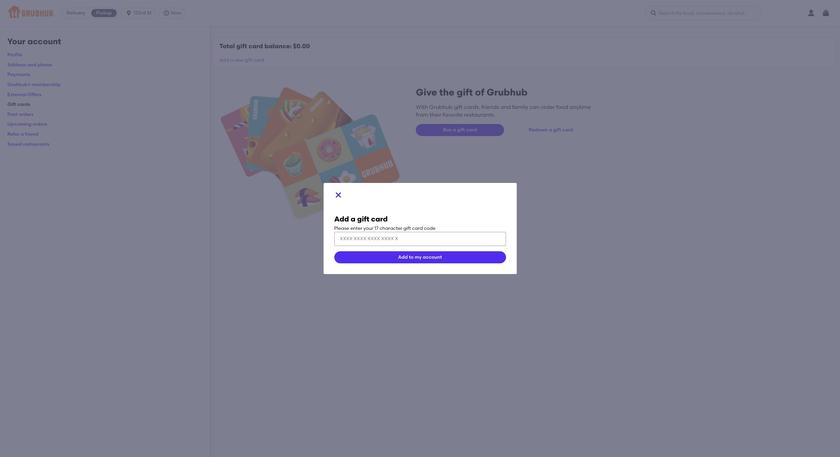 Task type: describe. For each thing, give the bounding box(es) containing it.
please
[[334, 226, 349, 232]]

account inside button
[[423, 255, 442, 261]]

a for refer a friend
[[21, 132, 24, 137]]

their
[[430, 112, 442, 118]]

new
[[234, 57, 244, 63]]

buy a gift card
[[444, 127, 477, 133]]

card inside button
[[563, 127, 573, 133]]

gift left of
[[457, 87, 473, 98]]

add a new gift card
[[220, 57, 264, 63]]

favorite
[[443, 112, 463, 118]]

offers
[[27, 92, 42, 98]]

buy
[[444, 127, 452, 133]]

give
[[416, 87, 437, 98]]

svg image inside 123rd st button
[[126, 10, 132, 16]]

balance:
[[265, 42, 292, 50]]

total gift card balance: $0.00
[[220, 42, 310, 50]]

character
[[380, 226, 403, 232]]

card down total gift card balance: $0.00
[[254, 57, 264, 63]]

add for add a new gift card
[[220, 57, 229, 63]]

upcoming
[[7, 122, 31, 127]]

your
[[364, 226, 374, 232]]

past orders link
[[7, 112, 33, 117]]

orders for upcoming orders
[[33, 122, 47, 127]]

friend
[[25, 132, 38, 137]]

now
[[171, 10, 182, 16]]

past orders
[[7, 112, 33, 117]]

family
[[513, 104, 529, 110]]

your account
[[7, 37, 61, 46]]

your
[[7, 37, 25, 46]]

refer
[[7, 132, 20, 137]]

gift inside redeem a gift card button
[[554, 127, 562, 133]]

profile link
[[7, 52, 22, 58]]

payments link
[[7, 72, 30, 78]]

add for add a gift card
[[334, 215, 349, 223]]

to
[[409, 255, 414, 261]]

external offers
[[7, 92, 42, 98]]

the
[[440, 87, 455, 98]]

0 vertical spatial grubhub
[[487, 87, 528, 98]]

17
[[375, 226, 379, 232]]

gift
[[7, 102, 16, 107]]

orders for past orders
[[19, 112, 33, 117]]

$0.00
[[293, 42, 310, 50]]

card up please enter your 17 character gift card code text field
[[412, 226, 423, 232]]

give the gift of grubhub
[[416, 87, 528, 98]]

gift right character
[[404, 226, 411, 232]]

restaurants
[[23, 141, 49, 147]]

address
[[7, 62, 26, 68]]

a for add a new gift card
[[230, 57, 233, 63]]

saved restaurants
[[7, 141, 49, 147]]

saved
[[7, 141, 22, 147]]

card down restaurants.
[[466, 127, 477, 133]]

add to my account
[[398, 255, 442, 261]]

anytime
[[570, 104, 591, 110]]

with
[[416, 104, 428, 110]]

st
[[147, 10, 152, 16]]

add to my account button
[[334, 252, 506, 264]]

gift inside 'buy a gift card' link
[[457, 127, 465, 133]]

please enter your 17 character gift card code
[[334, 226, 436, 232]]

total
[[220, 42, 235, 50]]



Task type: locate. For each thing, give the bounding box(es) containing it.
code
[[424, 226, 436, 232]]

0 horizontal spatial account
[[27, 37, 61, 46]]

and
[[27, 62, 36, 68], [501, 104, 511, 110]]

enter
[[351, 226, 363, 232]]

delivery
[[67, 10, 85, 16]]

can
[[530, 104, 540, 110]]

1 vertical spatial account
[[423, 255, 442, 261]]

orders up friend
[[33, 122, 47, 127]]

1 vertical spatial and
[[501, 104, 511, 110]]

add a gift card
[[334, 215, 388, 223]]

1 horizontal spatial add
[[334, 215, 349, 223]]

friends
[[482, 104, 500, 110]]

1 vertical spatial orders
[[33, 122, 47, 127]]

my
[[415, 255, 422, 261]]

payments
[[7, 72, 30, 78]]

gift right new
[[245, 57, 253, 63]]

phone
[[38, 62, 52, 68]]

gift up add a new gift card
[[237, 42, 247, 50]]

0 vertical spatial orders
[[19, 112, 33, 117]]

card down food
[[563, 127, 573, 133]]

account right my at the bottom of page
[[423, 255, 442, 261]]

saved restaurants link
[[7, 141, 49, 147]]

profile
[[7, 52, 22, 58]]

1 vertical spatial add
[[334, 215, 349, 223]]

external
[[7, 92, 26, 98]]

restaurants.
[[464, 112, 496, 118]]

1 horizontal spatial and
[[501, 104, 511, 110]]

0 vertical spatial account
[[27, 37, 61, 46]]

grubhub+ membership link
[[7, 82, 61, 88]]

and left phone
[[27, 62, 36, 68]]

gift up favorite
[[454, 104, 463, 110]]

grubhub up their
[[430, 104, 453, 110]]

from
[[416, 112, 429, 118]]

card up 17
[[371, 215, 388, 223]]

grubhub up "with grubhub gift cards, friends and family can order food anytime from their favorite restaurants."
[[487, 87, 528, 98]]

2 horizontal spatial add
[[398, 255, 408, 261]]

a right refer at the top
[[21, 132, 24, 137]]

gift cards link
[[7, 102, 30, 107]]

main navigation navigation
[[0, 0, 841, 26]]

external offers link
[[7, 92, 42, 98]]

redeem a gift card
[[529, 127, 573, 133]]

0 horizontal spatial grubhub
[[430, 104, 453, 110]]

0 horizontal spatial add
[[220, 57, 229, 63]]

a left new
[[230, 57, 233, 63]]

add inside button
[[398, 255, 408, 261]]

order
[[541, 104, 555, 110]]

pickup button
[[90, 8, 118, 18]]

add
[[220, 57, 229, 63], [334, 215, 349, 223], [398, 255, 408, 261]]

redeem a gift card button
[[527, 124, 576, 136]]

gift
[[237, 42, 247, 50], [245, 57, 253, 63], [457, 87, 473, 98], [454, 104, 463, 110], [457, 127, 465, 133], [554, 127, 562, 133], [357, 215, 370, 223], [404, 226, 411, 232]]

gift right buy
[[457, 127, 465, 133]]

gift up your
[[357, 215, 370, 223]]

account
[[27, 37, 61, 46], [423, 255, 442, 261]]

a up "enter"
[[351, 215, 356, 223]]

1 horizontal spatial account
[[423, 255, 442, 261]]

and left family on the right of the page
[[501, 104, 511, 110]]

redeem
[[529, 127, 548, 133]]

upcoming orders
[[7, 122, 47, 127]]

a inside button
[[549, 127, 553, 133]]

account up phone
[[27, 37, 61, 46]]

orders
[[19, 112, 33, 117], [33, 122, 47, 127]]

address and phone link
[[7, 62, 52, 68]]

a right redeem
[[549, 127, 553, 133]]

past
[[7, 112, 18, 117]]

0 vertical spatial add
[[220, 57, 229, 63]]

grubhub+
[[7, 82, 31, 88]]

2 vertical spatial add
[[398, 255, 408, 261]]

card
[[249, 42, 263, 50], [254, 57, 264, 63], [466, 127, 477, 133], [563, 127, 573, 133], [371, 215, 388, 223], [412, 226, 423, 232]]

1 horizontal spatial grubhub
[[487, 87, 528, 98]]

of
[[475, 87, 485, 98]]

123rd st
[[134, 10, 152, 16]]

refer a friend
[[7, 132, 38, 137]]

upcoming orders link
[[7, 122, 47, 127]]

gift cards
[[7, 102, 30, 107]]

a right buy
[[453, 127, 456, 133]]

cards
[[17, 102, 30, 107]]

now button
[[159, 8, 189, 18]]

a for add a gift card
[[351, 215, 356, 223]]

123rd st button
[[121, 8, 159, 18]]

delivery button
[[62, 8, 90, 18]]

grubhub+ membership
[[7, 82, 61, 88]]

refer a friend link
[[7, 132, 38, 137]]

and inside "with grubhub gift cards, friends and family can order food anytime from their favorite restaurants."
[[501, 104, 511, 110]]

add for add to my account
[[398, 255, 408, 261]]

add left to
[[398, 255, 408, 261]]

gift card image
[[221, 87, 400, 220]]

add up please
[[334, 215, 349, 223]]

food
[[557, 104, 569, 110]]

svg image
[[163, 10, 170, 16]]

a for buy a gift card
[[453, 127, 456, 133]]

1 vertical spatial grubhub
[[430, 104, 453, 110]]

buy a gift card link
[[416, 124, 505, 136]]

grubhub inside "with grubhub gift cards, friends and family can order food anytime from their favorite restaurants."
[[430, 104, 453, 110]]

a for redeem a gift card
[[549, 127, 553, 133]]

address and phone
[[7, 62, 52, 68]]

Please enter your 17 character gift card code text field
[[334, 232, 506, 246]]

card up add a new gift card
[[249, 42, 263, 50]]

membership
[[32, 82, 61, 88]]

gift right redeem
[[554, 127, 562, 133]]

add down total at the top of page
[[220, 57, 229, 63]]

pickup
[[96, 10, 112, 16]]

with grubhub gift cards, friends and family can order food anytime from their favorite restaurants.
[[416, 104, 591, 118]]

cards,
[[464, 104, 481, 110]]

0 horizontal spatial and
[[27, 62, 36, 68]]

svg image
[[823, 9, 831, 17], [126, 10, 132, 16], [651, 10, 658, 16], [334, 191, 343, 199]]

gift inside "with grubhub gift cards, friends and family can order food anytime from their favorite restaurants."
[[454, 104, 463, 110]]

123rd
[[134, 10, 146, 16]]

0 vertical spatial and
[[27, 62, 36, 68]]

orders up upcoming orders link in the left top of the page
[[19, 112, 33, 117]]

grubhub
[[487, 87, 528, 98], [430, 104, 453, 110]]

a
[[230, 57, 233, 63], [453, 127, 456, 133], [549, 127, 553, 133], [21, 132, 24, 137], [351, 215, 356, 223]]



Task type: vqa. For each thing, say whether or not it's contained in the screenshot.
first • Pizza from the right
no



